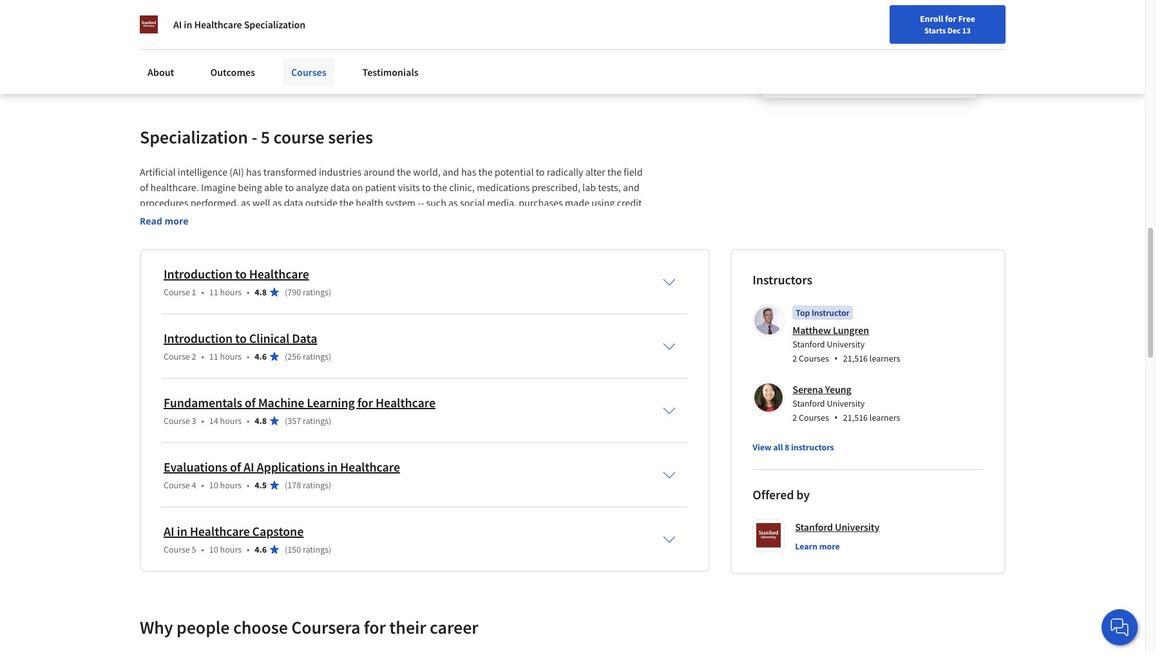 Task type: describe. For each thing, give the bounding box(es) containing it.
media,
[[487, 196, 517, 209]]

2 as from the left
[[272, 196, 282, 209]]

10 for in
[[209, 544, 218, 556]]

around
[[364, 166, 395, 178]]

social inside add this credential to your linkedin profile, resume, or cv share it on social media and in your performance review
[[210, 46, 235, 59]]

read more
[[140, 215, 188, 227]]

coursera career certificate image
[[762, 0, 977, 98]]

2 up fundamentals on the bottom left of the page
[[192, 351, 196, 363]]

hours for capstone
[[220, 544, 242, 556]]

0 vertical spatial courses
[[291, 66, 326, 79]]

learn more
[[795, 541, 840, 553]]

find your new career link
[[782, 39, 875, 55]]

21,516 inside top instructor matthew lungren stanford university 2 courses • 21,516 learners
[[843, 353, 868, 365]]

healthcare for ai in healthcare specialization
[[194, 18, 242, 31]]

media
[[237, 46, 264, 59]]

course for fundamentals of machine learning for healthcare
[[164, 416, 190, 427]]

1 horizontal spatial patient
[[365, 181, 396, 194]]

by
[[797, 487, 810, 503]]

tests,
[[598, 181, 621, 194]]

hours for learning
[[220, 416, 242, 427]]

enroll
[[920, 13, 943, 24]]

11 for healthcare
[[209, 287, 218, 298]]

transform
[[197, 227, 240, 240]]

ai left applications
[[243, 459, 254, 475]]

the up such
[[433, 181, 447, 194]]

• inside serena yeung stanford university 2 courses • 21,516 learners
[[834, 411, 838, 425]]

1 vertical spatial 5
[[192, 544, 196, 556]]

ai in healthcare specialization
[[173, 18, 305, 31]]

system
[[385, 196, 416, 209]]

ai in healthcare capstone
[[164, 524, 304, 540]]

stanford university
[[795, 521, 880, 534]]

ratings for applications
[[303, 480, 329, 492]]

3
[[192, 416, 196, 427]]

1 ) from the top
[[329, 287, 331, 298]]

how
[[140, 227, 158, 240]]

( 178 ratings )
[[285, 480, 331, 492]]

profile,
[[316, 30, 347, 43]]

on inside artificial intelligence (ai) has transformed industries around the world, and has the potential to radically alter the field of healthcare. imagine being able to analyze data on patient visits to the clinic, medications prescribed, lab tests, and procedures performed, as well as data outside the health system -- such as social media, purchases made using credit cards, census records, internet search activity logs that contain valuable health information, and you'll get a sense of how ai could transform patient care and diagnoses.
[[352, 181, 363, 194]]

) for data
[[329, 351, 331, 363]]

0 horizontal spatial your
[[256, 30, 275, 43]]

of left the machine
[[245, 395, 256, 411]]

the up tests,
[[607, 166, 622, 178]]

university inside serena yeung stanford university 2 courses • 21,516 learners
[[827, 398, 865, 410]]

coursera
[[291, 617, 360, 640]]

( 790 ratings )
[[285, 287, 331, 298]]

machine
[[258, 395, 304, 411]]

care
[[274, 227, 293, 240]]

top
[[796, 307, 810, 319]]

businesses
[[121, 6, 170, 19]]

in up ( 178 ratings )
[[327, 459, 338, 475]]

for for their
[[364, 617, 386, 640]]

ratings for learning
[[303, 416, 329, 427]]

outcomes link
[[203, 58, 263, 86]]

lab
[[583, 181, 596, 194]]

4.8 for machine
[[255, 416, 267, 427]]

imagine
[[201, 181, 236, 194]]

industries
[[319, 166, 362, 178]]

add
[[162, 30, 179, 43]]

150
[[288, 544, 301, 556]]

2 vertical spatial stanford
[[795, 521, 833, 534]]

) for applications
[[329, 480, 331, 492]]

testimonials link
[[355, 58, 426, 86]]

more for read more
[[165, 215, 188, 227]]

potential
[[495, 166, 534, 178]]

credential
[[199, 30, 242, 43]]

course for ai in healthcare capstone
[[164, 544, 190, 556]]

( for learning
[[285, 416, 288, 427]]

healthcare for ai in healthcare capstone
[[190, 524, 250, 540]]

and right "care"
[[295, 227, 312, 240]]

( 150 ratings )
[[285, 544, 331, 556]]

introduction for introduction to healthcare
[[164, 266, 233, 282]]

stanford inside top instructor matthew lungren stanford university 2 courses • 21,516 learners
[[793, 339, 825, 350]]

chat with us image
[[1110, 618, 1130, 639]]

) for learning
[[329, 416, 331, 427]]

outcomes
[[210, 66, 255, 79]]

the up medications
[[478, 166, 493, 178]]

field
[[624, 166, 643, 178]]

course 3 • 14 hours •
[[164, 416, 250, 427]]

courses link
[[283, 58, 334, 86]]

well
[[253, 196, 270, 209]]

to down world, on the left
[[422, 181, 431, 194]]

of up course 4 • 10 hours •
[[230, 459, 241, 475]]

add this credential to your linkedin profile, resume, or cv share it on social media and in your performance review
[[162, 30, 408, 59]]

analyze
[[296, 181, 329, 194]]

learn more button
[[795, 541, 840, 553]]

records,
[[199, 212, 234, 225]]

2 has from the left
[[461, 166, 476, 178]]

learners inside top instructor matthew lungren stanford university 2 courses • 21,516 learners
[[870, 353, 900, 365]]

share
[[162, 46, 187, 59]]

get
[[579, 212, 592, 225]]

alter
[[586, 166, 605, 178]]

introduction to healthcare
[[164, 266, 309, 282]]

prescribed,
[[532, 181, 580, 194]]

search
[[273, 212, 301, 225]]

serena yeung image
[[755, 384, 783, 412]]

able
[[264, 181, 283, 194]]

ai in healthcare capstone link
[[164, 524, 304, 540]]

4
[[192, 480, 196, 492]]

1 ( from the top
[[285, 287, 288, 298]]

the up visits
[[397, 166, 411, 178]]

0 vertical spatial 5
[[261, 126, 270, 149]]

ratings for capstone
[[303, 544, 329, 556]]

starts
[[925, 25, 946, 35]]

testimonials
[[362, 66, 419, 79]]

for inside the enroll for free starts dec 13
[[945, 13, 957, 24]]

offered by
[[753, 487, 810, 503]]

english button
[[875, 26, 953, 68]]

1 horizontal spatial health
[[449, 212, 477, 225]]

why
[[140, 617, 173, 640]]

using
[[592, 196, 615, 209]]

( 357 ratings )
[[285, 416, 331, 427]]

medications
[[477, 181, 530, 194]]

courses inside serena yeung stanford university 2 courses • 21,516 learners
[[799, 412, 829, 424]]

stanford university image
[[140, 15, 158, 34]]

fundamentals of machine learning for healthcare link
[[164, 395, 436, 411]]

fundamentals of machine learning for healthcare
[[164, 395, 436, 411]]

course for introduction to clinical data
[[164, 351, 190, 363]]

1 ratings from the top
[[303, 287, 329, 298]]

contain
[[376, 212, 408, 225]]

14
[[209, 416, 218, 427]]

of down artificial
[[140, 181, 148, 194]]

people
[[177, 617, 230, 640]]

1 has from the left
[[246, 166, 261, 178]]

to left clinical
[[235, 330, 247, 347]]

free
[[958, 13, 975, 24]]

census
[[168, 212, 197, 225]]

178
[[288, 480, 301, 492]]

career
[[430, 617, 478, 640]]

procedures
[[140, 196, 188, 209]]

transformed
[[263, 166, 317, 178]]

outside
[[305, 196, 338, 209]]

could
[[171, 227, 195, 240]]

instructors
[[753, 272, 812, 288]]

instructors
[[791, 442, 834, 454]]

performed,
[[190, 196, 239, 209]]

1 as from the left
[[241, 196, 251, 209]]

find
[[788, 41, 805, 52]]

evaluations of ai applications in healthcare
[[164, 459, 400, 475]]

course 1 • 11 hours •
[[164, 287, 250, 298]]

stanford inside serena yeung stanford university 2 courses • 21,516 learners
[[793, 398, 825, 410]]

artificial intelligence (ai) has transformed industries around the world, and has the potential to radically alter the field of healthcare. imagine being able to analyze data on patient visits to the clinic, medications prescribed, lab tests, and procedures performed, as well as data outside the health system -- such as social media, purchases made using credit cards, census records, internet search activity logs that contain valuable health information, and you'll get a sense of how ai could transform patient care and diagnoses.
[[140, 166, 645, 240]]

4.6 for healthcare
[[255, 544, 267, 556]]

hours for data
[[220, 351, 242, 363]]

in up course 5 • 10 hours •
[[177, 524, 187, 540]]

choose
[[233, 617, 288, 640]]

evaluations
[[164, 459, 228, 475]]



Task type: vqa. For each thing, say whether or not it's contained in the screenshot.
online degrees
no



Task type: locate. For each thing, give the bounding box(es) containing it.
0 horizontal spatial on
[[197, 46, 208, 59]]

and down purchases
[[534, 212, 551, 225]]

2 course from the top
[[164, 351, 190, 363]]

4 course from the top
[[164, 480, 190, 492]]

read
[[140, 215, 162, 227]]

1 vertical spatial introduction
[[164, 330, 233, 347]]

such
[[426, 196, 446, 209]]

hours for applications
[[220, 480, 242, 492]]

courses down add this credential to your linkedin profile, resume, or cv share it on social media and in your performance review
[[291, 66, 326, 79]]

university down yeung
[[827, 398, 865, 410]]

0 vertical spatial learners
[[870, 353, 900, 365]]

4.6 down the capstone
[[255, 544, 267, 556]]

•
[[201, 287, 204, 298], [247, 287, 250, 298], [201, 351, 204, 363], [247, 351, 250, 363], [834, 352, 838, 366], [834, 411, 838, 425], [201, 416, 204, 427], [247, 416, 250, 427], [201, 480, 204, 492], [247, 480, 250, 492], [201, 544, 204, 556], [247, 544, 250, 556]]

health down clinic,
[[449, 212, 477, 225]]

view all 8 instructors button
[[753, 441, 834, 454]]

) right 790 in the left top of the page
[[329, 287, 331, 298]]

hours down introduction to healthcare link
[[220, 287, 242, 298]]

4 ratings from the top
[[303, 480, 329, 492]]

serena yeung stanford university 2 courses • 21,516 learners
[[793, 383, 900, 425]]

healthcare.
[[150, 181, 199, 194]]

790
[[288, 287, 301, 298]]

find your new career
[[788, 41, 869, 52]]

( down the capstone
[[285, 544, 288, 556]]

learners inside serena yeung stanford university 2 courses • 21,516 learners
[[870, 412, 900, 424]]

stanford up learn more at the bottom right of the page
[[795, 521, 833, 534]]

1 vertical spatial courses
[[799, 353, 829, 365]]

0 horizontal spatial data
[[284, 196, 303, 209]]

0 vertical spatial university
[[827, 339, 865, 350]]

courses down matthew
[[799, 353, 829, 365]]

0 horizontal spatial as
[[241, 196, 251, 209]]

21,516 down lungren
[[843, 353, 868, 365]]

on inside add this credential to your linkedin profile, resume, or cv share it on social media and in your performance review
[[197, 46, 208, 59]]

2 down matthew
[[793, 353, 797, 365]]

0 vertical spatial 11
[[209, 287, 218, 298]]

evaluations of ai applications in healthcare link
[[164, 459, 400, 475]]

3 ( from the top
[[285, 416, 288, 427]]

1 introduction from the top
[[164, 266, 233, 282]]

more inside button
[[819, 541, 840, 553]]

valuable
[[410, 212, 447, 225]]

university up learn more at the bottom right of the page
[[835, 521, 880, 534]]

capstone
[[252, 524, 304, 540]]

view all 8 instructors
[[753, 442, 834, 454]]

the up logs
[[340, 196, 354, 209]]

cards,
[[140, 212, 166, 225]]

resume,
[[349, 30, 384, 43]]

that
[[356, 212, 374, 225]]

1 horizontal spatial as
[[272, 196, 282, 209]]

4 hours from the top
[[220, 480, 242, 492]]

your right find in the top of the page
[[806, 41, 823, 52]]

enroll for free starts dec 13
[[920, 13, 975, 35]]

as right well
[[272, 196, 282, 209]]

0 horizontal spatial more
[[165, 215, 188, 227]]

course 2 • 11 hours •
[[164, 351, 250, 363]]

4.8 for healthcare
[[255, 287, 267, 298]]

1 10 from the top
[[209, 480, 218, 492]]

1 vertical spatial learners
[[870, 412, 900, 424]]

10 down ai in healthcare capstone link
[[209, 544, 218, 556]]

( for capstone
[[285, 544, 288, 556]]

1 vertical spatial social
[[460, 196, 485, 209]]

2 11 from the top
[[209, 351, 218, 363]]

1 4.8 from the top
[[255, 287, 267, 298]]

4.6 down clinical
[[255, 351, 267, 363]]

1 horizontal spatial 5
[[261, 126, 270, 149]]

0 vertical spatial 10
[[209, 480, 218, 492]]

) right 150
[[329, 544, 331, 556]]

2 introduction from the top
[[164, 330, 233, 347]]

21,516 inside serena yeung stanford university 2 courses • 21,516 learners
[[843, 412, 868, 424]]

course for evaluations of ai applications in healthcare
[[164, 480, 190, 492]]

1 vertical spatial university
[[827, 398, 865, 410]]

21,516 down yeung
[[843, 412, 868, 424]]

2 horizontal spatial as
[[448, 196, 458, 209]]

0 horizontal spatial social
[[210, 46, 235, 59]]

0 vertical spatial data
[[331, 181, 350, 194]]

view
[[753, 442, 772, 454]]

(ai)
[[230, 166, 244, 178]]

5 down ai in healthcare capstone link
[[192, 544, 196, 556]]

course
[[164, 287, 190, 298], [164, 351, 190, 363], [164, 416, 190, 427], [164, 480, 190, 492], [164, 544, 190, 556]]

matthew
[[793, 324, 831, 337]]

2 vertical spatial university
[[835, 521, 880, 534]]

radically
[[547, 166, 583, 178]]

2 ratings from the top
[[303, 351, 329, 363]]

1 4.6 from the top
[[255, 351, 267, 363]]

social down credential
[[210, 46, 235, 59]]

5 hours from the top
[[220, 544, 242, 556]]

0 vertical spatial for
[[945, 13, 957, 24]]

1 vertical spatial 4.6
[[255, 544, 267, 556]]

in down linkedin
[[285, 46, 293, 59]]

( down clinical
[[285, 351, 288, 363]]

3 course from the top
[[164, 416, 190, 427]]

5 left the 'course'
[[261, 126, 270, 149]]

on down the industries
[[352, 181, 363, 194]]

2 hours from the top
[[220, 351, 242, 363]]

0 horizontal spatial has
[[246, 166, 261, 178]]

artificial
[[140, 166, 176, 178]]

1 vertical spatial data
[[284, 196, 303, 209]]

0 vertical spatial social
[[210, 46, 235, 59]]

4.6
[[255, 351, 267, 363], [255, 544, 267, 556]]

matthew lungren image
[[755, 307, 783, 335]]

your down linkedin
[[295, 46, 315, 59]]

specialization up intelligence
[[140, 126, 248, 149]]

1
[[192, 287, 196, 298]]

1 11 from the top
[[209, 287, 218, 298]]

1 horizontal spatial more
[[819, 541, 840, 553]]

( 256 ratings )
[[285, 351, 331, 363]]

) right 256
[[329, 351, 331, 363]]

for up dec
[[945, 13, 957, 24]]

cv
[[397, 30, 408, 43]]

specialization
[[244, 18, 305, 31], [140, 126, 248, 149]]

has up being
[[246, 166, 261, 178]]

1 course from the top
[[164, 287, 190, 298]]

of
[[140, 181, 148, 194], [628, 212, 637, 225], [245, 395, 256, 411], [230, 459, 241, 475]]

)
[[329, 287, 331, 298], [329, 351, 331, 363], [329, 416, 331, 427], [329, 480, 331, 492], [329, 544, 331, 556]]

-
[[252, 126, 257, 149], [418, 196, 421, 209], [421, 196, 424, 209]]

instructor
[[812, 307, 850, 319]]

( for applications
[[285, 480, 288, 492]]

show notifications image
[[972, 42, 987, 57]]

new
[[825, 41, 842, 52]]

applications
[[257, 459, 325, 475]]

course down ai in healthcare capstone link
[[164, 544, 190, 556]]

social inside artificial intelligence (ai) has transformed industries around the world, and has the potential to radically alter the field of healthcare. imagine being able to analyze data on patient visits to the clinic, medications prescribed, lab tests, and procedures performed, as well as data outside the health system -- such as social media, purchases made using credit cards, census records, internet search activity logs that contain valuable health information, and you'll get a sense of how ai could transform patient care and diagnoses.
[[460, 196, 485, 209]]

patient down around
[[365, 181, 396, 194]]

or
[[386, 30, 395, 43]]

healthcare for introduction to healthcare
[[249, 266, 309, 282]]

11 for clinical
[[209, 351, 218, 363]]

to up course 1 • 11 hours •
[[235, 266, 247, 282]]

0 vertical spatial 4.6
[[255, 351, 267, 363]]

0 vertical spatial patient
[[365, 181, 396, 194]]

4 ( from the top
[[285, 480, 288, 492]]

None search field
[[184, 34, 493, 60]]

more inside button
[[165, 215, 188, 227]]

8
[[785, 442, 790, 454]]

) right 178
[[329, 480, 331, 492]]

introduction
[[164, 266, 233, 282], [164, 330, 233, 347]]

on
[[197, 46, 208, 59], [352, 181, 363, 194]]

1 vertical spatial 4.8
[[255, 416, 267, 427]]

serena
[[793, 383, 823, 396]]

0 vertical spatial 21,516
[[843, 353, 868, 365]]

) for capstone
[[329, 544, 331, 556]]

2 vertical spatial for
[[364, 617, 386, 640]]

courses inside top instructor matthew lungren stanford university 2 courses • 21,516 learners
[[799, 353, 829, 365]]

university
[[827, 339, 865, 350], [827, 398, 865, 410], [835, 521, 880, 534]]

1 vertical spatial 10
[[209, 544, 218, 556]]

matthew lungren link
[[793, 324, 869, 337]]

3 ) from the top
[[329, 416, 331, 427]]

hours down the introduction to clinical data link
[[220, 351, 242, 363]]

4.8 down the machine
[[255, 416, 267, 427]]

to up the media
[[245, 30, 253, 43]]

1 horizontal spatial on
[[352, 181, 363, 194]]

1 horizontal spatial data
[[331, 181, 350, 194]]

being
[[238, 181, 262, 194]]

0 vertical spatial introduction
[[164, 266, 233, 282]]

to down transformed
[[285, 181, 294, 194]]

their
[[389, 617, 426, 640]]

your inside find your new career link
[[806, 41, 823, 52]]

world,
[[413, 166, 441, 178]]

sense
[[602, 212, 626, 225]]

to up prescribed, on the top of page
[[536, 166, 545, 178]]

introduction up course 2 • 11 hours •
[[164, 330, 233, 347]]

hours right 14
[[220, 416, 242, 427]]

ratings for data
[[303, 351, 329, 363]]

0 vertical spatial specialization
[[244, 18, 305, 31]]

1 learners from the top
[[870, 353, 900, 365]]

credit
[[617, 196, 642, 209]]

5 course from the top
[[164, 544, 190, 556]]

2 10 from the top
[[209, 544, 218, 556]]

course left the 3
[[164, 416, 190, 427]]

for left their
[[364, 617, 386, 640]]

5 ( from the top
[[285, 544, 288, 556]]

series
[[328, 126, 373, 149]]

ai up course 5 • 10 hours •
[[164, 524, 174, 540]]

as left well
[[241, 196, 251, 209]]

more down stanford university
[[819, 541, 840, 553]]

5 ratings from the top
[[303, 544, 329, 556]]

11 right 1
[[209, 287, 218, 298]]

4.8
[[255, 287, 267, 298], [255, 416, 267, 427]]

ratings right 790 in the left top of the page
[[303, 287, 329, 298]]

2 ) from the top
[[329, 351, 331, 363]]

and up clinic,
[[443, 166, 459, 178]]

hours left 4.5
[[220, 480, 242, 492]]

read more button
[[140, 215, 188, 228]]

1 hours from the top
[[220, 287, 242, 298]]

256
[[288, 351, 301, 363]]

ratings right 150
[[303, 544, 329, 556]]

ai inside artificial intelligence (ai) has transformed industries around the world, and has the potential to radically alter the field of healthcare. imagine being able to analyze data on patient visits to the clinic, medications prescribed, lab tests, and procedures performed, as well as data outside the health system -- such as social media, purchases made using credit cards, census records, internet search activity logs that contain valuable health information, and you'll get a sense of how ai could transform patient care and diagnoses.
[[160, 227, 169, 240]]

0 vertical spatial health
[[356, 196, 383, 209]]

businesses link
[[101, 0, 175, 26]]

0 horizontal spatial 5
[[192, 544, 196, 556]]

in right add
[[184, 18, 192, 31]]

1 horizontal spatial your
[[295, 46, 315, 59]]

1 vertical spatial 11
[[209, 351, 218, 363]]

university down lungren
[[827, 339, 865, 350]]

2 4.6 from the top
[[255, 544, 267, 556]]

1 horizontal spatial has
[[461, 166, 476, 178]]

your
[[256, 30, 275, 43], [806, 41, 823, 52], [295, 46, 315, 59]]

made
[[565, 196, 590, 209]]

1 horizontal spatial social
[[460, 196, 485, 209]]

university inside top instructor matthew lungren stanford university 2 courses • 21,516 learners
[[827, 339, 865, 350]]

ai right how
[[160, 227, 169, 240]]

lungren
[[833, 324, 869, 337]]

fundamentals
[[164, 395, 242, 411]]

stanford down matthew
[[793, 339, 825, 350]]

( down the machine
[[285, 416, 288, 427]]

( down evaluations of ai applications in healthcare "link"
[[285, 480, 288, 492]]

introduction for introduction to clinical data
[[164, 330, 233, 347]]

and inside add this credential to your linkedin profile, resume, or cv share it on social media and in your performance review
[[266, 46, 283, 59]]

data up search
[[284, 196, 303, 209]]

1 vertical spatial more
[[819, 541, 840, 553]]

4.6 for clinical
[[255, 351, 267, 363]]

3 hours from the top
[[220, 416, 242, 427]]

your up the media
[[256, 30, 275, 43]]

social
[[210, 46, 235, 59], [460, 196, 485, 209]]

information,
[[479, 212, 532, 225]]

and up credit
[[623, 181, 640, 194]]

0 vertical spatial on
[[197, 46, 208, 59]]

11 down introduction to clinical data
[[209, 351, 218, 363]]

) down learning
[[329, 416, 331, 427]]

for right learning
[[357, 395, 373, 411]]

1 vertical spatial for
[[357, 395, 373, 411]]

patient down internet
[[242, 227, 272, 240]]

more down procedures
[[165, 215, 188, 227]]

as right such
[[448, 196, 458, 209]]

it
[[189, 46, 195, 59]]

serena yeung link
[[793, 383, 852, 396]]

2 inside top instructor matthew lungren stanford university 2 courses • 21,516 learners
[[793, 353, 797, 365]]

1 vertical spatial health
[[449, 212, 477, 225]]

course 5 • 10 hours •
[[164, 544, 250, 556]]

1 vertical spatial on
[[352, 181, 363, 194]]

5 ) from the top
[[329, 544, 331, 556]]

3 ratings from the top
[[303, 416, 329, 427]]

health up that
[[356, 196, 383, 209]]

stanford
[[793, 339, 825, 350], [793, 398, 825, 410], [795, 521, 833, 534]]

ratings right 256
[[303, 351, 329, 363]]

0 horizontal spatial health
[[356, 196, 383, 209]]

course left 1
[[164, 287, 190, 298]]

specialization up the media
[[244, 18, 305, 31]]

ratings
[[303, 287, 329, 298], [303, 351, 329, 363], [303, 416, 329, 427], [303, 480, 329, 492], [303, 544, 329, 556]]

about
[[148, 66, 174, 79]]

0 vertical spatial more
[[165, 215, 188, 227]]

courses
[[291, 66, 326, 79], [799, 353, 829, 365], [799, 412, 829, 424]]

4 ) from the top
[[329, 480, 331, 492]]

and right the media
[[266, 46, 283, 59]]

3 as from the left
[[448, 196, 458, 209]]

1 vertical spatial 21,516
[[843, 412, 868, 424]]

2 ( from the top
[[285, 351, 288, 363]]

1 vertical spatial stanford
[[793, 398, 825, 410]]

2 21,516 from the top
[[843, 412, 868, 424]]

learners
[[870, 353, 900, 365], [870, 412, 900, 424]]

on right it
[[197, 46, 208, 59]]

2 learners from the top
[[870, 412, 900, 424]]

0 vertical spatial stanford
[[793, 339, 825, 350]]

more for learn more
[[819, 541, 840, 553]]

purchases
[[519, 196, 563, 209]]

13
[[962, 25, 971, 35]]

course left the 4
[[164, 480, 190, 492]]

0 vertical spatial 4.8
[[255, 287, 267, 298]]

2 up view all 8 instructors button
[[793, 412, 797, 424]]

ai up share
[[173, 18, 182, 31]]

0 horizontal spatial patient
[[242, 227, 272, 240]]

intelligence
[[178, 166, 228, 178]]

data
[[292, 330, 317, 347]]

2 horizontal spatial your
[[806, 41, 823, 52]]

• inside top instructor matthew lungren stanford university 2 courses • 21,516 learners
[[834, 352, 838, 366]]

( up clinical
[[285, 287, 288, 298]]

(
[[285, 287, 288, 298], [285, 351, 288, 363], [285, 416, 288, 427], [285, 480, 288, 492], [285, 544, 288, 556]]

ratings right 357
[[303, 416, 329, 427]]

course for introduction to healthcare
[[164, 287, 190, 298]]

you'll
[[553, 212, 577, 225]]

about link
[[140, 58, 182, 86]]

for for healthcare
[[357, 395, 373, 411]]

1 21,516 from the top
[[843, 353, 868, 365]]

1 vertical spatial patient
[[242, 227, 272, 240]]

1 vertical spatial specialization
[[140, 126, 248, 149]]

4.8 down introduction to healthcare
[[255, 287, 267, 298]]

hours down ai in healthcare capstone link
[[220, 544, 242, 556]]

in inside add this credential to your linkedin profile, resume, or cv share it on social media and in your performance review
[[285, 46, 293, 59]]

in
[[184, 18, 192, 31], [285, 46, 293, 59], [327, 459, 338, 475], [177, 524, 187, 540]]

( for data
[[285, 351, 288, 363]]

10 for of
[[209, 480, 218, 492]]

2 inside serena yeung stanford university 2 courses • 21,516 learners
[[793, 412, 797, 424]]

to inside add this credential to your linkedin profile, resume, or cv share it on social media and in your performance review
[[245, 30, 253, 43]]

2 vertical spatial courses
[[799, 412, 829, 424]]

of down credit
[[628, 212, 637, 225]]

courses down serena
[[799, 412, 829, 424]]

introduction up 1
[[164, 266, 233, 282]]

10 right the 4
[[209, 480, 218, 492]]

internet
[[236, 212, 271, 225]]

stanford down serena
[[793, 398, 825, 410]]

has up clinic,
[[461, 166, 476, 178]]

2 4.8 from the top
[[255, 416, 267, 427]]

data down the industries
[[331, 181, 350, 194]]



